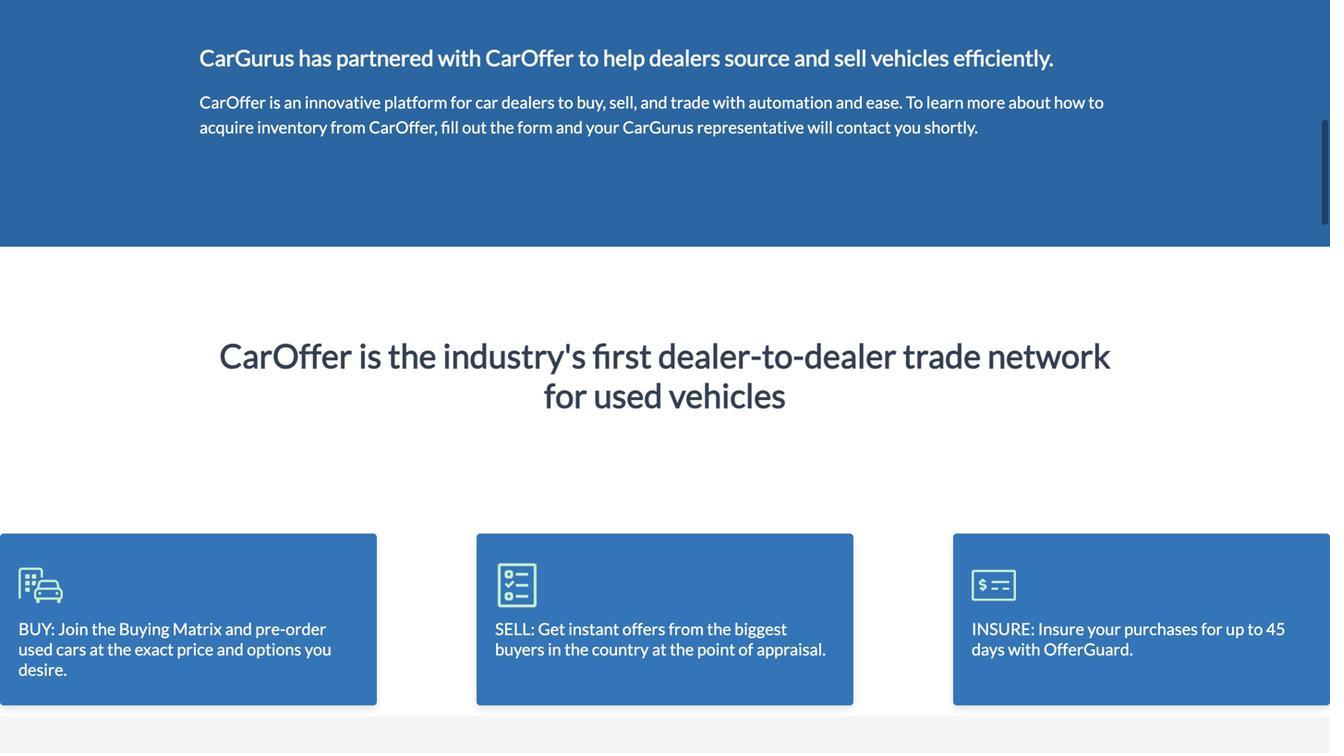 Task type: locate. For each thing, give the bounding box(es) containing it.
0 vertical spatial your
[[586, 117, 620, 137]]

cargurus
[[200, 45, 294, 71], [623, 117, 694, 137]]

1 vertical spatial you
[[305, 639, 332, 659]]

0 vertical spatial from
[[331, 117, 366, 137]]

caroffer for industry's
[[220, 335, 352, 375]]

from
[[331, 117, 366, 137], [669, 619, 704, 639]]

caroffer,
[[369, 117, 438, 137]]

with inside caroffer is an innovative platform for car dealers to buy, sell, and trade with automation and ease.  to learn more about how to acquire inventory from caroffer, fill out the form and your cargurus representative will contact you shortly.
[[713, 92, 746, 112]]

and right "sell,"
[[641, 92, 668, 112]]

at
[[90, 639, 104, 659], [652, 639, 667, 659]]

to right up
[[1248, 619, 1264, 639]]

buy,
[[577, 92, 606, 112]]

at inside the sell: get instant offers from the biggest buyers in the country at the point of appraisal.
[[652, 639, 667, 659]]

0 vertical spatial cargurus
[[200, 45, 294, 71]]

0 vertical spatial is
[[269, 92, 281, 112]]

2 vertical spatial for
[[1202, 619, 1223, 639]]

0 vertical spatial trade
[[671, 92, 710, 112]]

vehicles up to
[[872, 45, 950, 71]]

the inside caroffer is the industry's first dealer-to-dealer trade network for used vehicles
[[388, 335, 437, 375]]

1 horizontal spatial for
[[544, 375, 588, 415]]

1 vertical spatial is
[[359, 335, 382, 375]]

you inside buy: join the buying matrix and pre-order used cars at the exact price and options you desire.
[[305, 639, 332, 659]]

at right cars
[[90, 639, 104, 659]]

45
[[1267, 619, 1286, 639]]

learn
[[927, 92, 964, 112]]

about
[[1009, 92, 1051, 112]]

and
[[794, 45, 830, 71], [641, 92, 668, 112], [836, 92, 863, 112], [556, 117, 583, 137], [225, 619, 252, 639], [217, 639, 244, 659]]

for left up
[[1202, 619, 1223, 639]]

1 horizontal spatial cargurus
[[623, 117, 694, 137]]

inventory
[[257, 117, 327, 137]]

1 vertical spatial dealers
[[502, 92, 555, 112]]

your
[[586, 117, 620, 137], [1088, 619, 1122, 639]]

help
[[603, 45, 645, 71]]

0 vertical spatial for
[[451, 92, 472, 112]]

1 horizontal spatial you
[[895, 117, 921, 137]]

offers
[[623, 619, 666, 639]]

dealers
[[650, 45, 721, 71], [502, 92, 555, 112]]

1 vertical spatial cargurus
[[623, 117, 694, 137]]

2 horizontal spatial with
[[1009, 639, 1041, 659]]

1 vertical spatial for
[[544, 375, 588, 415]]

order
[[286, 619, 326, 639]]

sell: get instant offers from the biggest buyers in the country at the point of appraisal. image
[[495, 563, 540, 608]]

used down first at left top
[[594, 375, 663, 415]]

1 vertical spatial your
[[1088, 619, 1122, 639]]

1 vertical spatial caroffer
[[200, 92, 266, 112]]

0 horizontal spatial dealers
[[502, 92, 555, 112]]

car
[[476, 92, 498, 112]]

contact
[[837, 117, 891, 137]]

sell,
[[610, 92, 638, 112]]

1 horizontal spatial from
[[669, 619, 704, 639]]

dealers up form
[[502, 92, 555, 112]]

caroffer for innovative
[[200, 92, 266, 112]]

trade right dealer
[[903, 335, 982, 375]]

0 horizontal spatial you
[[305, 639, 332, 659]]

to left help
[[579, 45, 599, 71]]

for inside caroffer is the industry's first dealer-to-dealer trade network for used vehicles
[[544, 375, 588, 415]]

vehicles down dealer-
[[669, 375, 786, 415]]

offerguard.
[[1044, 639, 1134, 659]]

is inside caroffer is the industry's first dealer-to-dealer trade network for used vehicles
[[359, 335, 382, 375]]

0 vertical spatial used
[[594, 375, 663, 415]]

you right options
[[305, 639, 332, 659]]

dealers for source
[[650, 45, 721, 71]]

at right country
[[652, 639, 667, 659]]

sell: get instant offers from the biggest buyers in the country at the point of appraisal.
[[495, 619, 826, 659]]

0 vertical spatial vehicles
[[872, 45, 950, 71]]

for inside caroffer is an innovative platform for car dealers to buy, sell, and trade with automation and ease.  to learn more about how to acquire inventory from caroffer, fill out the form and your cargurus representative will contact you shortly.
[[451, 92, 472, 112]]

with right days
[[1009, 639, 1041, 659]]

from right offers
[[669, 619, 704, 639]]

vehicles
[[872, 45, 950, 71], [669, 375, 786, 415]]

you down to
[[895, 117, 921, 137]]

of
[[739, 639, 754, 659]]

0 horizontal spatial vehicles
[[669, 375, 786, 415]]

your down 'buy,'
[[586, 117, 620, 137]]

cargurus up an
[[200, 45, 294, 71]]

0 vertical spatial you
[[895, 117, 921, 137]]

cargurus down "sell,"
[[623, 117, 694, 137]]

0 horizontal spatial at
[[90, 639, 104, 659]]

form
[[518, 117, 553, 137]]

you
[[895, 117, 921, 137], [305, 639, 332, 659]]

1 vertical spatial vehicles
[[669, 375, 786, 415]]

automation
[[749, 92, 833, 112]]

0 horizontal spatial with
[[438, 45, 481, 71]]

representative will
[[697, 117, 833, 137]]

with
[[438, 45, 481, 71], [713, 92, 746, 112], [1009, 639, 1041, 659]]

1 vertical spatial used
[[18, 639, 53, 659]]

first
[[593, 335, 652, 375]]

with inside the insure: insure your purchases for up to 45 days with offerguard.
[[1009, 639, 1041, 659]]

pre-
[[255, 619, 286, 639]]

cargurus inside caroffer is an innovative platform for car dealers to buy, sell, and trade with automation and ease.  to learn more about how to acquire inventory from caroffer, fill out the form and your cargurus representative will contact you shortly.
[[623, 117, 694, 137]]

more
[[967, 92, 1006, 112]]

dealers inside caroffer is an innovative platform for car dealers to buy, sell, and trade with automation and ease.  to learn more about how to acquire inventory from caroffer, fill out the form and your cargurus representative will contact you shortly.
[[502, 92, 555, 112]]

cargurus has partnered with caroffer to help dealers source and sell vehicles efficiently.
[[200, 45, 1054, 71]]

at inside buy: join the buying matrix and pre-order used cars at the exact price and options you desire.
[[90, 639, 104, 659]]

get
[[538, 619, 565, 639]]

for left car
[[451, 92, 472, 112]]

2 at from the left
[[652, 639, 667, 659]]

1 horizontal spatial with
[[713, 92, 746, 112]]

dealers right help
[[650, 45, 721, 71]]

to-
[[762, 335, 805, 375]]

used
[[594, 375, 663, 415], [18, 639, 53, 659]]

to
[[906, 92, 924, 112]]

0 vertical spatial dealers
[[650, 45, 721, 71]]

caroffer inside caroffer is an innovative platform for car dealers to buy, sell, and trade with automation and ease.  to learn more about how to acquire inventory from caroffer, fill out the form and your cargurus representative will contact you shortly.
[[200, 92, 266, 112]]

your right insure
[[1088, 619, 1122, 639]]

network
[[988, 335, 1111, 375]]

and left sell
[[794, 45, 830, 71]]

1 horizontal spatial your
[[1088, 619, 1122, 639]]

from inside the sell: get instant offers from the biggest buyers in the country at the point of appraisal.
[[669, 619, 704, 639]]

trade
[[671, 92, 710, 112], [903, 335, 982, 375]]

0 horizontal spatial trade
[[671, 92, 710, 112]]

and up contact
[[836, 92, 863, 112]]

for down industry's at top left
[[544, 375, 588, 415]]

price
[[177, 639, 214, 659]]

is
[[269, 92, 281, 112], [359, 335, 382, 375]]

1 vertical spatial from
[[669, 619, 704, 639]]

caroffer inside caroffer is the industry's first dealer-to-dealer trade network for used vehicles
[[220, 335, 352, 375]]

join
[[58, 619, 88, 639]]

buy: join the buying matrix and pre-order used cars at the exact price and options you desire. image
[[18, 563, 63, 607]]

shortly.
[[925, 117, 978, 137]]

used left cars
[[18, 639, 53, 659]]

fill
[[441, 117, 459, 137]]

for
[[451, 92, 472, 112], [544, 375, 588, 415], [1202, 619, 1223, 639]]

options
[[247, 639, 302, 659]]

1 horizontal spatial at
[[652, 639, 667, 659]]

1 horizontal spatial used
[[594, 375, 663, 415]]

ease.
[[866, 92, 903, 112]]

0 horizontal spatial used
[[18, 639, 53, 659]]

appraisal.
[[757, 639, 826, 659]]

1 horizontal spatial trade
[[903, 335, 982, 375]]

from down innovative
[[331, 117, 366, 137]]

0 horizontal spatial from
[[331, 117, 366, 137]]

to right how
[[1089, 92, 1104, 112]]

innovative
[[305, 92, 381, 112]]

1 at from the left
[[90, 639, 104, 659]]

2 vertical spatial with
[[1009, 639, 1041, 659]]

1 horizontal spatial is
[[359, 335, 382, 375]]

with up representative will
[[713, 92, 746, 112]]

is inside caroffer is an innovative platform for car dealers to buy, sell, and trade with automation and ease.  to learn more about how to acquire inventory from caroffer, fill out the form and your cargurus representative will contact you shortly.
[[269, 92, 281, 112]]

2 vertical spatial caroffer
[[220, 335, 352, 375]]

an
[[284, 92, 302, 112]]

desire.
[[18, 659, 67, 680]]

trade right "sell,"
[[671, 92, 710, 112]]

2 horizontal spatial for
[[1202, 619, 1223, 639]]

0 horizontal spatial your
[[586, 117, 620, 137]]

1 vertical spatial trade
[[903, 335, 982, 375]]

1 vertical spatial with
[[713, 92, 746, 112]]

the
[[490, 117, 514, 137], [388, 335, 437, 375], [92, 619, 116, 639], [707, 619, 732, 639], [107, 639, 132, 659], [565, 639, 589, 659], [670, 639, 694, 659]]

to
[[579, 45, 599, 71], [558, 92, 574, 112], [1089, 92, 1104, 112], [1248, 619, 1264, 639]]

caroffer
[[486, 45, 574, 71], [200, 92, 266, 112], [220, 335, 352, 375]]

1 horizontal spatial dealers
[[650, 45, 721, 71]]

buy: join the buying matrix and pre-order used cars at the exact price and options you desire.
[[18, 619, 332, 680]]

with up car
[[438, 45, 481, 71]]

0 horizontal spatial for
[[451, 92, 472, 112]]

buying
[[119, 619, 170, 639]]

and down 'buy,'
[[556, 117, 583, 137]]

you inside caroffer is an innovative platform for car dealers to buy, sell, and trade with automation and ease.  to learn more about how to acquire inventory from caroffer, fill out the form and your cargurus representative will contact you shortly.
[[895, 117, 921, 137]]

0 horizontal spatial is
[[269, 92, 281, 112]]



Task type: vqa. For each thing, say whether or not it's contained in the screenshot.
Listings image
no



Task type: describe. For each thing, give the bounding box(es) containing it.
insure: insure your purchases for up to 45 days with offerguard.
[[972, 619, 1286, 659]]

efficiently.
[[954, 45, 1054, 71]]

acquire
[[200, 117, 254, 137]]

trade inside caroffer is an innovative platform for car dealers to buy, sell, and trade with automation and ease.  to learn more about how to acquire inventory from caroffer, fill out the form and your cargurus representative will contact you shortly.
[[671, 92, 710, 112]]

cars
[[56, 639, 86, 659]]

source
[[725, 45, 790, 71]]

up
[[1226, 619, 1245, 639]]

biggest
[[735, 619, 787, 639]]

your inside the insure: insure your purchases for up to 45 days with offerguard.
[[1088, 619, 1122, 639]]

sell
[[835, 45, 867, 71]]

days
[[972, 639, 1005, 659]]

to inside the insure: insure your purchases for up to 45 days with offerguard.
[[1248, 619, 1264, 639]]

used inside caroffer is the industry's first dealer-to-dealer trade network for used vehicles
[[594, 375, 663, 415]]

platform
[[384, 92, 448, 112]]

has
[[299, 45, 332, 71]]

dealer
[[805, 335, 897, 375]]

the inside caroffer is an innovative platform for car dealers to buy, sell, and trade with automation and ease.  to learn more about how to acquire inventory from caroffer, fill out the form and your cargurus representative will contact you shortly.
[[490, 117, 514, 137]]

partnered
[[336, 45, 434, 71]]

is for the
[[359, 335, 382, 375]]

1 horizontal spatial vehicles
[[872, 45, 950, 71]]

0 vertical spatial with
[[438, 45, 481, 71]]

industry's
[[443, 335, 586, 375]]

exact
[[135, 639, 174, 659]]

caroffer is the industry's first dealer-to-dealer trade network for used vehicles
[[220, 335, 1111, 415]]

and left pre-
[[225, 619, 252, 639]]

trade inside caroffer is the industry's first dealer-to-dealer trade network for used vehicles
[[903, 335, 982, 375]]

dealer-
[[659, 335, 762, 375]]

0 horizontal spatial cargurus
[[200, 45, 294, 71]]

caroffer is an innovative platform for car dealers to buy, sell, and trade with automation and ease.  to learn more about how to acquire inventory from caroffer, fill out the form and your cargurus representative will contact you shortly.
[[200, 92, 1104, 137]]

to left 'buy,'
[[558, 92, 574, 112]]

insure
[[1039, 619, 1085, 639]]

matrix
[[173, 619, 222, 639]]

for inside the insure: insure your purchases for up to 45 days with offerguard.
[[1202, 619, 1223, 639]]

from inside caroffer is an innovative platform for car dealers to buy, sell, and trade with automation and ease.  to learn more about how to acquire inventory from caroffer, fill out the form and your cargurus representative will contact you shortly.
[[331, 117, 366, 137]]

buy:
[[18, 619, 55, 639]]

how
[[1055, 92, 1086, 112]]

purchases
[[1125, 619, 1198, 639]]

in
[[548, 639, 562, 659]]

insure:
[[972, 619, 1035, 639]]

is for an
[[269, 92, 281, 112]]

instant
[[569, 619, 619, 639]]

0 vertical spatial caroffer
[[486, 45, 574, 71]]

dealers for to
[[502, 92, 555, 112]]

and right price
[[217, 639, 244, 659]]

your inside caroffer is an innovative platform for car dealers to buy, sell, and trade with automation and ease.  to learn more about how to acquire inventory from caroffer, fill out the form and your cargurus representative will contact you shortly.
[[586, 117, 620, 137]]

insure: insure your purchases for up to 45 days with offerguard. image
[[972, 563, 1017, 607]]

vehicles inside caroffer is the industry's first dealer-to-dealer trade network for used vehicles
[[669, 375, 786, 415]]

buyers
[[495, 639, 545, 659]]

out
[[462, 117, 487, 137]]

point
[[697, 639, 736, 659]]

country
[[592, 639, 649, 659]]

used inside buy: join the buying matrix and pre-order used cars at the exact price and options you desire.
[[18, 639, 53, 659]]

sell:
[[495, 619, 535, 639]]



